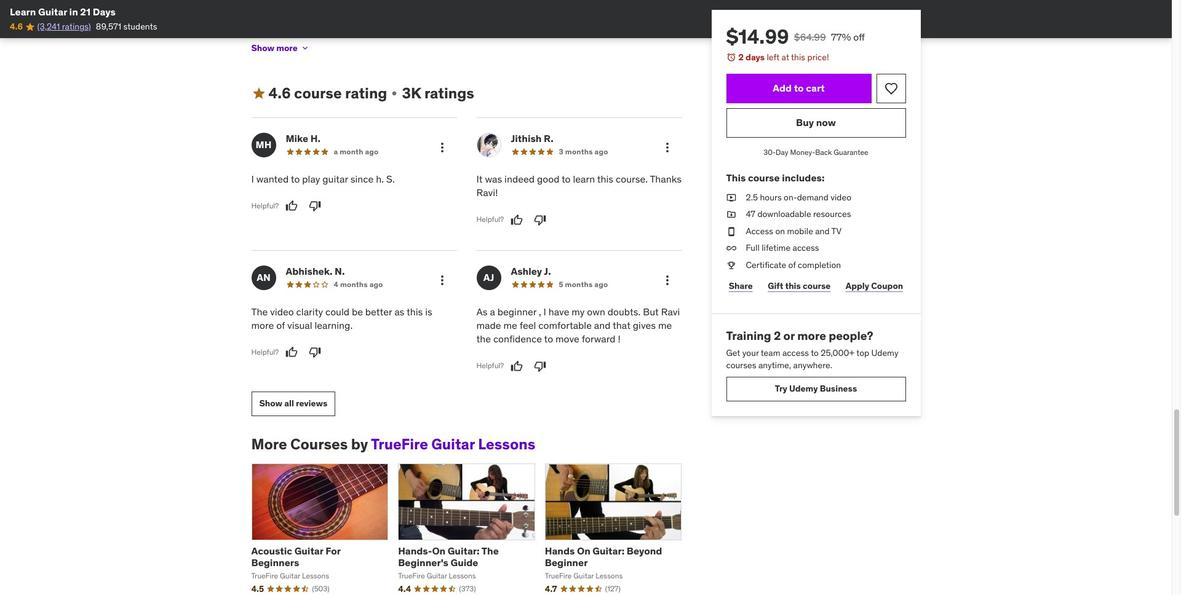 Task type: vqa. For each thing, say whether or not it's contained in the screenshot.
the middle of
yes



Task type: describe. For each thing, give the bounding box(es) containing it.
be
[[352, 306, 363, 318]]

n.
[[335, 265, 345, 277]]

the down truefire's
[[270, 16, 282, 27]]

apply
[[846, 281, 869, 292]]

own
[[587, 306, 605, 318]]

comfortable
[[538, 319, 592, 332]]

mark review by mike h. as helpful image
[[286, 200, 298, 212]]

i wanted to play guitar since h. s.
[[251, 173, 395, 185]]

days
[[93, 6, 116, 18]]

1 vertical spatial udemy
[[789, 383, 818, 394]]

2 vertical spatial course
[[803, 281, 831, 292]]

the down grammy
[[338, 28, 351, 39]]

money-
[[790, 147, 815, 157]]

or
[[784, 328, 795, 343]]

xsmall image for full
[[726, 243, 736, 255]]

confidence
[[493, 333, 542, 345]]

people?
[[829, 328, 873, 343]]

share
[[729, 281, 753, 292]]

could
[[325, 306, 350, 318]]

additional actions for review by jithish r. image
[[660, 140, 675, 155]]

2.5 hours on-demand video
[[746, 192, 851, 203]]

5
[[559, 280, 563, 289]]

xsmall image left 3k
[[390, 89, 400, 99]]

89,571
[[96, 21, 121, 32]]

more courses by truefire guitar lessons
[[251, 435, 535, 454]]

over
[[251, 16, 268, 27]]

helpful? for it was indeed good to learn this course. thanks ravi!
[[477, 215, 504, 224]]

days
[[746, 52, 765, 63]]

top inside the "training 2 or more people? get your team access to 25,000+ top udemy courses anytime, anywhere."
[[857, 348, 869, 359]]

try
[[775, 383, 787, 394]]

truefire inside truefire's success is largely due to the quality of artists and educators that we've been privileged to work with over the years. from grammy award winners, to top session players, to world renowned educators, truefire content is powered by the best in the biz.
[[633, 16, 664, 27]]

show all reviews
[[259, 398, 327, 409]]

was
[[485, 173, 502, 185]]

and inside as a beginner , i have my own doubts. but ravi made me feel comfortable and that gives me the confidence  to move forward !
[[594, 319, 611, 332]]

helpful? for i wanted to play guitar since h. s.
[[251, 201, 279, 210]]

alarm image
[[726, 52, 736, 62]]

that inside truefire's success is largely due to the quality of artists and educators that we've been privileged to work with over the years. from grammy award winners, to top session players, to world renowned educators, truefire content is powered by the best in the biz.
[[521, 4, 536, 15]]

4.5
[[251, 584, 264, 595]]

show all reviews button
[[251, 392, 335, 416]]

mark review by jithish r. as unhelpful image
[[534, 214, 546, 226]]

to left 'world'
[[517, 16, 525, 27]]

mobile
[[787, 226, 813, 237]]

3
[[559, 147, 564, 156]]

more
[[251, 435, 287, 454]]

127 reviews element
[[605, 584, 621, 595]]

wishlist image
[[884, 81, 899, 96]]

apply coupon button
[[843, 274, 906, 299]]

4.6 for 4.6 course rating
[[269, 84, 291, 103]]

of inside truefire's success is largely due to the quality of artists and educators that we've been privileged to work with over the years. from grammy award winners, to top session players, to world renowned educators, truefire content is powered by the best in the biz.
[[428, 4, 436, 15]]

winners,
[[396, 16, 428, 27]]

25,000+
[[821, 348, 855, 359]]

(503)
[[312, 584, 330, 594]]

to inside it was indeed good to learn this course. thanks ravi!
[[562, 173, 571, 185]]

4.6 for 4.6
[[10, 21, 23, 32]]

on for beginner's
[[432, 545, 446, 557]]

guitar: for the
[[448, 545, 480, 557]]

guitar inside hands-on guitar: the beginner's guide truefire guitar lessons
[[427, 572, 447, 581]]

to right winners,
[[430, 16, 438, 27]]

i inside as a beginner , i have my own doubts. but ravi made me feel comfortable and that gives me the confidence  to move forward !
[[544, 306, 546, 318]]

ashley
[[511, 265, 542, 277]]

0 horizontal spatial a
[[334, 147, 338, 156]]

medium image
[[251, 86, 266, 101]]

503 reviews element
[[312, 584, 330, 595]]

additional actions for review by ashley j. image
[[660, 273, 675, 288]]

learning.
[[315, 319, 353, 332]]

day
[[776, 147, 788, 157]]

hours
[[760, 192, 782, 203]]

lifetime
[[762, 243, 791, 254]]

team
[[761, 348, 780, 359]]

udemy inside the "training 2 or more people? get your team access to 25,000+ top udemy courses anytime, anywhere."
[[872, 348, 899, 359]]

full lifetime access
[[746, 243, 819, 254]]

at
[[782, 52, 789, 63]]

the inside hands-on guitar: the beginner's guide truefire guitar lessons
[[482, 545, 499, 557]]

add
[[773, 82, 792, 94]]

doubts.
[[608, 306, 641, 318]]

helpful? for the video clarity could be better as this is more of visual learning.
[[251, 348, 279, 357]]

on for beginner
[[577, 545, 591, 557]]

guide
[[451, 557, 478, 569]]

the up award
[[386, 4, 398, 15]]

(373)
[[459, 584, 476, 594]]

best
[[353, 28, 370, 39]]

coupon
[[871, 281, 903, 292]]

due
[[359, 4, 374, 15]]

on-
[[784, 192, 797, 203]]

abhishek. n.
[[286, 265, 345, 277]]

to left work
[[623, 4, 631, 15]]

more inside button
[[276, 42, 298, 53]]

truefire inside hands-on guitar: the beginner's guide truefire guitar lessons
[[398, 572, 425, 581]]

s.
[[386, 173, 395, 185]]

show for show all reviews
[[259, 398, 282, 409]]

clarity
[[296, 306, 323, 318]]

0 horizontal spatial is
[[283, 28, 289, 39]]

mark review by ashley j. as helpful image
[[511, 360, 523, 373]]

lessons inside acoustic guitar for beginners truefire guitar lessons
[[302, 572, 329, 581]]

of inside the video clarity could be better as this is more of visual learning.
[[276, 319, 285, 332]]

course for 4.6
[[294, 84, 342, 103]]

content
[[251, 28, 281, 39]]

additional actions for review by mike h. image
[[435, 140, 449, 155]]

price!
[[808, 52, 829, 63]]

month
[[340, 147, 363, 156]]

this inside it was indeed good to learn this course. thanks ravi!
[[597, 173, 613, 185]]

by inside truefire's success is largely due to the quality of artists and educators that we've been privileged to work with over the years. from grammy award winners, to top session players, to world renowned educators, truefire content is powered by the best in the biz.
[[327, 28, 336, 39]]

mark review by abhishek. n. as unhelpful image
[[309, 347, 321, 359]]

this right 'gift'
[[785, 281, 801, 292]]

ago for this
[[595, 147, 608, 156]]

largely
[[332, 4, 357, 15]]

quality
[[400, 4, 426, 15]]

hands on guitar: beyond beginner link
[[545, 545, 662, 569]]

to left play
[[291, 173, 300, 185]]

success
[[290, 4, 321, 15]]

3k
[[402, 84, 421, 103]]

1 me from the left
[[504, 319, 517, 332]]

5 months ago
[[559, 280, 608, 289]]

ratings)
[[62, 21, 91, 32]]

that inside as a beginner , i have my own doubts. but ravi made me feel comfortable and that gives me the confidence  to move forward !
[[613, 319, 631, 332]]

demand
[[797, 192, 829, 203]]

learn guitar in 21 days
[[10, 6, 116, 18]]

courses
[[726, 360, 756, 371]]

players,
[[486, 16, 515, 27]]

0 vertical spatial 2
[[739, 52, 744, 63]]

show more
[[251, 42, 298, 53]]

lessons inside hands on guitar: beyond beginner truefire guitar lessons
[[596, 572, 623, 581]]

more inside the video clarity could be better as this is more of visual learning.
[[251, 319, 274, 332]]

xsmall image for 2.5
[[726, 192, 736, 204]]

mark review by mike h. as unhelpful image
[[309, 200, 321, 212]]

award
[[370, 16, 394, 27]]

0 horizontal spatial i
[[251, 173, 254, 185]]

and inside truefire's success is largely due to the quality of artists and educators that we've been privileged to work with over the years. from grammy award winners, to top session players, to world renowned educators, truefire content is powered by the best in the biz.
[[464, 4, 478, 15]]

mark review by ashley j. as unhelpful image
[[534, 360, 546, 373]]

mike h.
[[286, 132, 321, 144]]

1 horizontal spatial by
[[351, 435, 368, 454]]

all
[[284, 398, 294, 409]]

show more button
[[251, 36, 310, 60]]

have
[[549, 306, 569, 318]]

ago for my
[[595, 280, 608, 289]]

beyond
[[627, 545, 662, 557]]



Task type: locate. For each thing, give the bounding box(es) containing it.
me down ravi
[[658, 319, 672, 332]]

1 vertical spatial access
[[783, 348, 809, 359]]

on right hands
[[577, 545, 591, 557]]

3 months ago
[[559, 147, 608, 156]]

89,571 students
[[96, 21, 157, 32]]

0 horizontal spatial more
[[251, 319, 274, 332]]

helpful? left mark review by ashley j. as helpful image
[[477, 361, 504, 371]]

but
[[643, 306, 659, 318]]

1 vertical spatial video
[[270, 306, 294, 318]]

2.5
[[746, 192, 758, 203]]

xsmall image for 47
[[726, 209, 736, 221]]

guarantee
[[834, 147, 869, 157]]

from
[[309, 16, 329, 27]]

xsmall image
[[300, 43, 310, 53], [726, 209, 736, 221], [726, 243, 736, 255]]

ago for as
[[370, 280, 383, 289]]

2
[[739, 52, 744, 63], [774, 328, 781, 343]]

this right 'at'
[[791, 52, 805, 63]]

0 horizontal spatial by
[[327, 28, 336, 39]]

1 vertical spatial in
[[372, 28, 379, 39]]

0 vertical spatial show
[[251, 42, 274, 53]]

77%
[[831, 31, 851, 43]]

guitar:
[[448, 545, 480, 557], [593, 545, 625, 557]]

1 vertical spatial is
[[283, 28, 289, 39]]

1 vertical spatial a
[[490, 306, 495, 318]]

access down mobile
[[793, 243, 819, 254]]

0 vertical spatial i
[[251, 173, 254, 185]]

,
[[539, 306, 541, 318]]

months right 3
[[565, 147, 593, 156]]

mike
[[286, 132, 308, 144]]

certificate
[[746, 260, 786, 271]]

helpful? left mark review by jithish r. as helpful icon
[[477, 215, 504, 224]]

2 days left at this price!
[[739, 52, 829, 63]]

the right guide
[[482, 545, 499, 557]]

2 vertical spatial of
[[276, 319, 285, 332]]

truefire inside hands on guitar: beyond beginner truefire guitar lessons
[[545, 572, 572, 581]]

2 guitar: from the left
[[593, 545, 625, 557]]

learn
[[10, 6, 36, 18]]

1 horizontal spatial on
[[577, 545, 591, 557]]

months right 5 on the top of page
[[565, 280, 593, 289]]

xsmall image
[[390, 89, 400, 99], [726, 192, 736, 204], [726, 226, 736, 238], [726, 260, 736, 272]]

by right courses at the left of page
[[351, 435, 368, 454]]

course for this
[[748, 172, 780, 184]]

better
[[365, 306, 392, 318]]

4.6 right medium image
[[269, 84, 291, 103]]

xsmall image down this
[[726, 192, 736, 204]]

0 horizontal spatial video
[[270, 306, 294, 318]]

xsmall image up share
[[726, 260, 736, 272]]

2 vertical spatial is
[[425, 306, 432, 318]]

r.
[[544, 132, 554, 144]]

0 horizontal spatial udemy
[[789, 383, 818, 394]]

more inside the "training 2 or more people? get your team access to 25,000+ top udemy courses anytime, anywhere."
[[797, 328, 826, 343]]

guitar inside hands on guitar: beyond beginner truefire guitar lessons
[[574, 572, 594, 581]]

additional actions for review by abhishek. n. image
[[435, 273, 449, 288]]

0 horizontal spatial me
[[504, 319, 517, 332]]

1 horizontal spatial a
[[490, 306, 495, 318]]

a month ago
[[334, 147, 379, 156]]

this
[[726, 172, 746, 184]]

0 vertical spatial video
[[831, 192, 851, 203]]

top down people?
[[857, 348, 869, 359]]

access on mobile and tv
[[746, 226, 842, 237]]

course down completion
[[803, 281, 831, 292]]

2 vertical spatial xsmall image
[[726, 243, 736, 255]]

0 vertical spatial top
[[439, 16, 452, 27]]

1 vertical spatial by
[[351, 435, 368, 454]]

4.6 down learn
[[10, 21, 23, 32]]

this right as
[[407, 306, 423, 318]]

0 horizontal spatial 2
[[739, 52, 744, 63]]

buy
[[796, 116, 814, 129]]

that up 'world'
[[521, 4, 536, 15]]

2 horizontal spatial and
[[815, 226, 830, 237]]

the inside as a beginner , i have my own doubts. but ravi made me feel comfortable and that gives me the confidence  to move forward !
[[477, 333, 491, 345]]

0 horizontal spatial of
[[276, 319, 285, 332]]

me down beginner
[[504, 319, 517, 332]]

in inside truefire's success is largely due to the quality of artists and educators that we've been privileged to work with over the years. from grammy award winners, to top session players, to world renowned educators, truefire content is powered by the best in the biz.
[[372, 28, 379, 39]]

it
[[477, 173, 483, 185]]

3k ratings
[[402, 84, 474, 103]]

1 vertical spatial that
[[613, 319, 631, 332]]

on inside hands-on guitar: the beginner's guide truefire guitar lessons
[[432, 545, 446, 557]]

of down full lifetime access
[[788, 260, 796, 271]]

to up award
[[376, 4, 384, 15]]

show left all
[[259, 398, 282, 409]]

and up session
[[464, 4, 478, 15]]

privileged
[[584, 4, 621, 15]]

0 horizontal spatial that
[[521, 4, 536, 15]]

to up anywhere.
[[811, 348, 819, 359]]

by down from
[[327, 28, 336, 39]]

to inside the "training 2 or more people? get your team access to 25,000+ top udemy courses anytime, anywhere."
[[811, 348, 819, 359]]

for
[[326, 545, 341, 557]]

xsmall image for access
[[726, 226, 736, 238]]

is inside the video clarity could be better as this is more of visual learning.
[[425, 306, 432, 318]]

wanted
[[256, 173, 289, 185]]

is right as
[[425, 306, 432, 318]]

months for learn
[[565, 147, 593, 156]]

0 vertical spatial course
[[294, 84, 342, 103]]

show down content
[[251, 42, 274, 53]]

to left move
[[544, 333, 553, 345]]

xsmall image inside show more button
[[300, 43, 310, 53]]

0 horizontal spatial course
[[294, 84, 342, 103]]

more down content
[[276, 42, 298, 53]]

the down an
[[251, 306, 268, 318]]

xsmall image left the 47
[[726, 209, 736, 221]]

1 vertical spatial top
[[857, 348, 869, 359]]

educators,
[[590, 16, 631, 27]]

video up visual
[[270, 306, 294, 318]]

1 vertical spatial 2
[[774, 328, 781, 343]]

course up h.
[[294, 84, 342, 103]]

0 horizontal spatial top
[[439, 16, 452, 27]]

1 horizontal spatial is
[[324, 4, 330, 15]]

1 horizontal spatial udemy
[[872, 348, 899, 359]]

2 left or
[[774, 328, 781, 343]]

hands-
[[398, 545, 432, 557]]

1 horizontal spatial of
[[428, 4, 436, 15]]

as
[[394, 306, 404, 318]]

30-
[[764, 147, 776, 157]]

hands-on guitar: the beginner's guide truefire guitar lessons
[[398, 545, 499, 581]]

truefire inside acoustic guitar for beginners truefire guitar lessons
[[251, 572, 278, 581]]

that up !
[[613, 319, 631, 332]]

0 vertical spatial 4.6
[[10, 21, 23, 32]]

is down years.
[[283, 28, 289, 39]]

guitar: up (373) at the bottom left
[[448, 545, 480, 557]]

1 on from the left
[[432, 545, 446, 557]]

this inside the video clarity could be better as this is more of visual learning.
[[407, 306, 423, 318]]

i right ,
[[544, 306, 546, 318]]

1 horizontal spatial me
[[658, 319, 672, 332]]

feel
[[520, 319, 536, 332]]

indeed
[[505, 173, 535, 185]]

1 vertical spatial i
[[544, 306, 546, 318]]

0 vertical spatial access
[[793, 243, 819, 254]]

21
[[80, 6, 91, 18]]

is up from
[[324, 4, 330, 15]]

1 horizontal spatial and
[[594, 319, 611, 332]]

2 vertical spatial and
[[594, 319, 611, 332]]

1 horizontal spatial that
[[613, 319, 631, 332]]

and up forward
[[594, 319, 611, 332]]

0 vertical spatial of
[[428, 4, 436, 15]]

the inside the video clarity could be better as this is more of visual learning.
[[251, 306, 268, 318]]

1 vertical spatial and
[[815, 226, 830, 237]]

months right '4'
[[340, 280, 368, 289]]

show
[[251, 42, 274, 53], [259, 398, 282, 409]]

a right as
[[490, 306, 495, 318]]

1 vertical spatial of
[[788, 260, 796, 271]]

1 guitar: from the left
[[448, 545, 480, 557]]

1 horizontal spatial course
[[748, 172, 780, 184]]

0 vertical spatial udemy
[[872, 348, 899, 359]]

ago up better
[[370, 280, 383, 289]]

0 horizontal spatial the
[[251, 306, 268, 318]]

1 vertical spatial show
[[259, 398, 282, 409]]

to
[[376, 4, 384, 15], [623, 4, 631, 15], [430, 16, 438, 27], [517, 16, 525, 27], [794, 82, 804, 94], [291, 173, 300, 185], [562, 173, 571, 185], [544, 333, 553, 345], [811, 348, 819, 359]]

guitar: inside hands-on guitar: the beginner's guide truefire guitar lessons
[[448, 545, 480, 557]]

ago up own
[[595, 280, 608, 289]]

video inside the video clarity could be better as this is more of visual learning.
[[270, 306, 294, 318]]

downloadable
[[758, 209, 811, 220]]

top down artists at the left top of the page
[[439, 16, 452, 27]]

0 vertical spatial in
[[69, 6, 78, 18]]

guitar: left beyond
[[593, 545, 625, 557]]

guitar: for beyond
[[593, 545, 625, 557]]

373 reviews element
[[459, 584, 476, 595]]

2 inside the "training 2 or more people? get your team access to 25,000+ top udemy courses anytime, anywhere."
[[774, 328, 781, 343]]

0 horizontal spatial in
[[69, 6, 78, 18]]

i left wanted on the left top
[[251, 173, 254, 185]]

0 vertical spatial and
[[464, 4, 478, 15]]

xsmall image for certificate
[[726, 260, 736, 272]]

mark review by jithish r. as helpful image
[[511, 214, 523, 226]]

1 vertical spatial xsmall image
[[726, 209, 736, 221]]

in down award
[[372, 28, 379, 39]]

share button
[[726, 274, 755, 299]]

to inside as a beginner , i have my own doubts. but ravi made me feel comfortable and that gives me the confidence  to move forward !
[[544, 333, 553, 345]]

4 months ago
[[334, 280, 383, 289]]

xsmall image left 'full'
[[726, 243, 736, 255]]

is
[[324, 4, 330, 15], [283, 28, 289, 39], [425, 306, 432, 318]]

ago for h.
[[365, 147, 379, 156]]

udemy right the try
[[789, 383, 818, 394]]

1 horizontal spatial the
[[482, 545, 499, 557]]

apply coupon
[[846, 281, 903, 292]]

hands
[[545, 545, 575, 557]]

gift this course link
[[765, 274, 833, 299]]

helpful? for as a beginner , i have my own doubts. but ravi made me feel comfortable and that gives me the confidence  to move forward !
[[477, 361, 504, 371]]

back
[[815, 147, 832, 157]]

left
[[767, 52, 780, 63]]

good
[[537, 173, 559, 185]]

buy now
[[796, 116, 836, 129]]

access
[[793, 243, 819, 254], [783, 348, 809, 359]]

more right or
[[797, 328, 826, 343]]

0 horizontal spatial and
[[464, 4, 478, 15]]

1 vertical spatial 4.6
[[269, 84, 291, 103]]

(3,241
[[37, 21, 60, 32]]

grammy
[[331, 16, 368, 27]]

top inside truefire's success is largely due to the quality of artists and educators that we've been privileged to work with over the years. from grammy award winners, to top session players, to world renowned educators, truefire content is powered by the best in the biz.
[[439, 16, 452, 27]]

access down or
[[783, 348, 809, 359]]

1 horizontal spatial in
[[372, 28, 379, 39]]

reviews
[[296, 398, 327, 409]]

2 horizontal spatial more
[[797, 328, 826, 343]]

session
[[454, 16, 483, 27]]

try udemy business link
[[726, 377, 906, 401]]

visual
[[287, 319, 312, 332]]

0 horizontal spatial guitar:
[[448, 545, 480, 557]]

a left month
[[334, 147, 338, 156]]

months for have
[[565, 280, 593, 289]]

guitar: inside hands on guitar: beyond beginner truefire guitar lessons
[[593, 545, 625, 557]]

years.
[[284, 16, 307, 27]]

in left 21
[[69, 6, 78, 18]]

acoustic
[[251, 545, 292, 557]]

beginner
[[498, 306, 537, 318]]

1 horizontal spatial 2
[[774, 328, 781, 343]]

2 horizontal spatial is
[[425, 306, 432, 318]]

and
[[464, 4, 478, 15], [815, 226, 830, 237], [594, 319, 611, 332]]

udemy down people?
[[872, 348, 899, 359]]

beginners
[[251, 557, 299, 569]]

0 vertical spatial a
[[334, 147, 338, 156]]

0 vertical spatial the
[[251, 306, 268, 318]]

ago right month
[[365, 147, 379, 156]]

ratings
[[424, 84, 474, 103]]

on left guide
[[432, 545, 446, 557]]

months for better
[[340, 280, 368, 289]]

0 vertical spatial by
[[327, 28, 336, 39]]

and left tv
[[815, 226, 830, 237]]

more left visual
[[251, 319, 274, 332]]

1 horizontal spatial video
[[831, 192, 851, 203]]

ago up learn
[[595, 147, 608, 156]]

this right learn
[[597, 173, 613, 185]]

of left visual
[[276, 319, 285, 332]]

completion
[[798, 260, 841, 271]]

4.6
[[10, 21, 23, 32], [269, 84, 291, 103]]

of left artists at the left top of the page
[[428, 4, 436, 15]]

been
[[562, 4, 581, 15]]

0 vertical spatial is
[[324, 4, 330, 15]]

xsmall image down powered
[[300, 43, 310, 53]]

guitar
[[323, 173, 348, 185]]

to inside button
[[794, 82, 804, 94]]

as a beginner , i have my own doubts. but ravi made me feel comfortable and that gives me the confidence  to move forward !
[[477, 306, 680, 345]]

more
[[276, 42, 298, 53], [251, 319, 274, 332], [797, 328, 826, 343]]

ashley j.
[[511, 265, 551, 277]]

by
[[327, 28, 336, 39], [351, 435, 368, 454]]

the
[[386, 4, 398, 15], [270, 16, 282, 27], [338, 28, 351, 39], [381, 28, 393, 39], [477, 333, 491, 345]]

helpful?
[[251, 201, 279, 210], [477, 215, 504, 224], [251, 348, 279, 357], [477, 361, 504, 371]]

1 horizontal spatial more
[[276, 42, 298, 53]]

ago
[[365, 147, 379, 156], [595, 147, 608, 156], [370, 280, 383, 289], [595, 280, 608, 289]]

4.4
[[398, 584, 411, 595]]

2 right alarm image
[[739, 52, 744, 63]]

4
[[334, 280, 338, 289]]

courses
[[290, 435, 348, 454]]

2 horizontal spatial of
[[788, 260, 796, 271]]

1 horizontal spatial i
[[544, 306, 546, 318]]

hands on guitar: beyond beginner truefire guitar lessons
[[545, 545, 662, 581]]

helpful? left mark review by mike h. as helpful icon
[[251, 201, 279, 210]]

1 vertical spatial the
[[482, 545, 499, 557]]

$14.99
[[726, 24, 789, 49]]

(127)
[[605, 584, 621, 594]]

xsmall image left access
[[726, 226, 736, 238]]

1 vertical spatial course
[[748, 172, 780, 184]]

1 horizontal spatial 4.6
[[269, 84, 291, 103]]

course up hours
[[748, 172, 780, 184]]

access inside the "training 2 or more people? get your team access to 25,000+ top udemy courses anytime, anywhere."
[[783, 348, 809, 359]]

h.
[[311, 132, 321, 144]]

udemy
[[872, 348, 899, 359], [789, 383, 818, 394]]

0 vertical spatial xsmall image
[[300, 43, 310, 53]]

get
[[726, 348, 740, 359]]

video up resources
[[831, 192, 851, 203]]

1 horizontal spatial guitar:
[[593, 545, 625, 557]]

$64.99
[[794, 31, 826, 43]]

anywhere.
[[793, 360, 832, 371]]

to left learn
[[562, 173, 571, 185]]

the down award
[[381, 28, 393, 39]]

with
[[654, 4, 671, 15]]

the down made
[[477, 333, 491, 345]]

show for show more
[[251, 42, 274, 53]]

0 horizontal spatial on
[[432, 545, 446, 557]]

2 on from the left
[[577, 545, 591, 557]]

on inside hands on guitar: beyond beginner truefire guitar lessons
[[577, 545, 591, 557]]

j.
[[544, 265, 551, 277]]

lessons inside hands-on guitar: the beginner's guide truefire guitar lessons
[[449, 572, 476, 581]]

mark review by abhishek. n. as helpful image
[[286, 347, 298, 359]]

2 me from the left
[[658, 319, 672, 332]]

1 horizontal spatial top
[[857, 348, 869, 359]]

0 vertical spatial that
[[521, 4, 536, 15]]

a inside as a beginner , i have my own doubts. but ravi made me feel comfortable and that gives me the confidence  to move forward !
[[490, 306, 495, 318]]

0 horizontal spatial 4.6
[[10, 21, 23, 32]]

training 2 or more people? get your team access to 25,000+ top udemy courses anytime, anywhere.
[[726, 328, 899, 371]]

truefire
[[633, 16, 664, 27], [371, 435, 428, 454], [251, 572, 278, 581], [398, 572, 425, 581], [545, 572, 572, 581]]

2 horizontal spatial course
[[803, 281, 831, 292]]

to left cart
[[794, 82, 804, 94]]

helpful? left "mark review by abhishek. n. as helpful" image
[[251, 348, 279, 357]]



